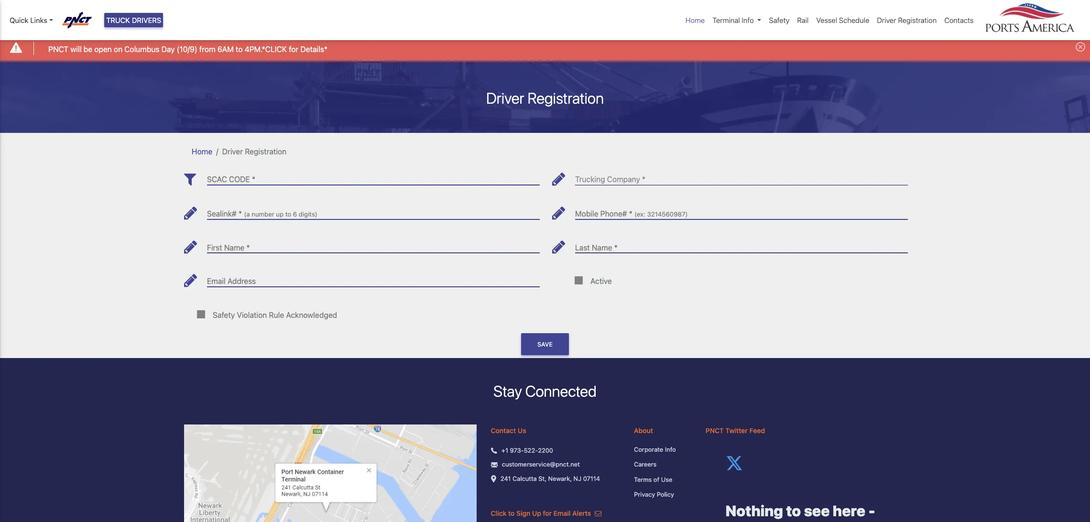 Task type: locate. For each thing, give the bounding box(es) containing it.
2 horizontal spatial registration
[[898, 16, 937, 24]]

(10/9)
[[177, 45, 197, 53]]

241 calcutta st, newark, nj 07114
[[501, 475, 600, 482]]

1 horizontal spatial driver registration
[[486, 89, 604, 107]]

careers
[[634, 461, 657, 468]]

* for first name *
[[247, 243, 250, 252]]

0 vertical spatial driver registration
[[877, 16, 937, 24]]

pnct left the twitter
[[706, 426, 724, 435]]

corporate info
[[634, 446, 676, 453]]

careers link
[[634, 460, 691, 469]]

to left sign
[[508, 509, 515, 517]]

1 vertical spatial email
[[554, 509, 571, 517]]

vessel schedule link
[[813, 11, 873, 29]]

to inside alert
[[236, 45, 243, 53]]

+1 973-522-2200 link
[[502, 446, 553, 455]]

0 horizontal spatial safety
[[213, 311, 235, 319]]

info right terminal
[[742, 16, 754, 24]]

alerts
[[572, 509, 591, 517]]

truck drivers link
[[104, 13, 163, 27]]

vessel
[[816, 16, 837, 24]]

pnct inside alert
[[48, 45, 68, 53]]

973-
[[510, 447, 524, 454]]

* left (ex:
[[629, 209, 633, 218]]

use
[[661, 476, 673, 483]]

0 horizontal spatial for
[[289, 45, 298, 53]]

terms
[[634, 476, 652, 483]]

active
[[591, 277, 612, 286]]

SCAC CODE * search field
[[207, 168, 540, 185]]

info up careers link
[[665, 446, 676, 453]]

0 horizontal spatial name
[[224, 243, 245, 252]]

calcutta
[[513, 475, 537, 482]]

day
[[161, 45, 175, 53]]

(ex:
[[635, 210, 646, 218]]

phone#
[[601, 209, 627, 218]]

to inside the sealink# * (a number up to 6 digits)
[[285, 210, 291, 218]]

home left terminal
[[686, 16, 705, 24]]

2 vertical spatial registration
[[245, 147, 287, 156]]

quick links link
[[10, 15, 53, 26]]

last
[[575, 243, 590, 252]]

corporate
[[634, 446, 663, 453]]

1 vertical spatial safety
[[213, 311, 235, 319]]

1 horizontal spatial info
[[742, 16, 754, 24]]

Email Address text field
[[207, 269, 540, 287]]

home up scac
[[192, 147, 212, 156]]

info inside corporate info link
[[665, 446, 676, 453]]

home link up scac
[[192, 147, 212, 156]]

Trucking Company * text field
[[575, 168, 908, 185]]

0 vertical spatial safety
[[769, 16, 790, 24]]

1 name from the left
[[224, 243, 245, 252]]

0 vertical spatial driver
[[877, 16, 897, 24]]

drivers
[[132, 16, 161, 24]]

2 horizontal spatial to
[[508, 509, 515, 517]]

07114
[[583, 475, 600, 482]]

* right the last at the top right
[[614, 243, 618, 252]]

0 horizontal spatial home
[[192, 147, 212, 156]]

pnct left "will"
[[48, 45, 68, 53]]

522-
[[524, 447, 538, 454]]

pnct for pnct twitter feed
[[706, 426, 724, 435]]

0 horizontal spatial info
[[665, 446, 676, 453]]

1 vertical spatial to
[[285, 210, 291, 218]]

open
[[94, 45, 112, 53]]

pnct for pnct will be open on columbus day (10/9) from 6am to 4pm.*click for details*
[[48, 45, 68, 53]]

6am
[[218, 45, 234, 53]]

to
[[236, 45, 243, 53], [285, 210, 291, 218], [508, 509, 515, 517]]

2200
[[538, 447, 553, 454]]

4pm.*click
[[245, 45, 287, 53]]

1 vertical spatial home
[[192, 147, 212, 156]]

scac
[[207, 175, 227, 184]]

1 horizontal spatial name
[[592, 243, 612, 252]]

name right the last at the top right
[[592, 243, 612, 252]]

customerservice@pnct.net link
[[502, 460, 580, 469]]

name for first
[[224, 243, 245, 252]]

of
[[654, 476, 660, 483]]

1 horizontal spatial home
[[686, 16, 705, 24]]

1 horizontal spatial registration
[[528, 89, 604, 107]]

0 vertical spatial pnct
[[48, 45, 68, 53]]

st,
[[539, 475, 547, 482]]

1 vertical spatial registration
[[528, 89, 604, 107]]

feed
[[750, 426, 765, 435]]

pnct will be open on columbus day (10/9) from 6am to 4pm.*click for details*
[[48, 45, 328, 53]]

email left the alerts
[[554, 509, 571, 517]]

to left 6 on the top left of the page
[[285, 210, 291, 218]]

truck drivers
[[106, 16, 161, 24]]

1 horizontal spatial for
[[543, 509, 552, 517]]

driver registration
[[877, 16, 937, 24], [486, 89, 604, 107], [222, 147, 287, 156]]

up
[[276, 210, 284, 218]]

*
[[252, 175, 255, 184], [642, 175, 646, 184], [239, 209, 242, 218], [629, 209, 633, 218], [247, 243, 250, 252], [614, 243, 618, 252]]

up
[[532, 509, 541, 517]]

click to sign up for email alerts
[[491, 509, 593, 517]]

for inside alert
[[289, 45, 298, 53]]

registration
[[898, 16, 937, 24], [528, 89, 604, 107], [245, 147, 287, 156]]

* right code
[[252, 175, 255, 184]]

sign
[[517, 509, 531, 517]]

columbus
[[124, 45, 159, 53]]

safety left rail
[[769, 16, 790, 24]]

email
[[207, 277, 226, 286], [554, 509, 571, 517]]

0 horizontal spatial to
[[236, 45, 243, 53]]

1 horizontal spatial safety
[[769, 16, 790, 24]]

2 vertical spatial driver registration
[[222, 147, 287, 156]]

pnct will be open on columbus day (10/9) from 6am to 4pm.*click for details* alert
[[0, 35, 1090, 61]]

2 horizontal spatial driver registration
[[877, 16, 937, 24]]

1 vertical spatial driver
[[486, 89, 524, 107]]

1 vertical spatial home link
[[192, 147, 212, 156]]

stay connected
[[494, 382, 597, 400]]

0 vertical spatial to
[[236, 45, 243, 53]]

0 horizontal spatial home link
[[192, 147, 212, 156]]

* right company
[[642, 175, 646, 184]]

corporate info link
[[634, 445, 691, 454]]

name
[[224, 243, 245, 252], [592, 243, 612, 252]]

from
[[199, 45, 216, 53]]

home link
[[682, 11, 709, 29], [192, 147, 212, 156]]

1 vertical spatial pnct
[[706, 426, 724, 435]]

contact us
[[491, 426, 526, 435]]

safety link
[[765, 11, 794, 29]]

email left address
[[207, 277, 226, 286]]

safety for safety violation rule acknowledged
[[213, 311, 235, 319]]

None text field
[[207, 202, 540, 219], [575, 202, 908, 219], [207, 202, 540, 219], [575, 202, 908, 219]]

1 vertical spatial info
[[665, 446, 676, 453]]

truck
[[106, 16, 130, 24]]

1 horizontal spatial pnct
[[706, 426, 724, 435]]

sealink# * (a number up to 6 digits)
[[207, 209, 317, 218]]

save button
[[521, 333, 569, 355]]

1 horizontal spatial to
[[285, 210, 291, 218]]

0 horizontal spatial pnct
[[48, 45, 68, 53]]

safety
[[769, 16, 790, 24], [213, 311, 235, 319]]

digits)
[[299, 210, 317, 218]]

connected
[[525, 382, 597, 400]]

for right up
[[543, 509, 552, 517]]

terminal info
[[713, 16, 754, 24]]

info inside terminal info link
[[742, 16, 754, 24]]

for
[[289, 45, 298, 53], [543, 509, 552, 517]]

to right 6am at the top of the page
[[236, 45, 243, 53]]

2 name from the left
[[592, 243, 612, 252]]

0 vertical spatial info
[[742, 16, 754, 24]]

safety left "violation"
[[213, 311, 235, 319]]

1 horizontal spatial home link
[[682, 11, 709, 29]]

info
[[742, 16, 754, 24], [665, 446, 676, 453]]

* down (a
[[247, 243, 250, 252]]

1 vertical spatial for
[[543, 509, 552, 517]]

0 horizontal spatial driver
[[222, 147, 243, 156]]

name right first
[[224, 243, 245, 252]]

0 vertical spatial for
[[289, 45, 298, 53]]

driver registration link
[[873, 11, 941, 29]]

Last Name * text field
[[575, 236, 908, 253]]

0 horizontal spatial email
[[207, 277, 226, 286]]

0 vertical spatial home
[[686, 16, 705, 24]]

driver
[[877, 16, 897, 24], [486, 89, 524, 107], [222, 147, 243, 156]]

privacy policy
[[634, 491, 674, 498]]

home link left terminal
[[682, 11, 709, 29]]

+1
[[502, 447, 508, 454]]

* for last name *
[[614, 243, 618, 252]]

home
[[686, 16, 705, 24], [192, 147, 212, 156]]

on
[[114, 45, 122, 53]]

number
[[252, 210, 274, 218]]

for left details*
[[289, 45, 298, 53]]



Task type: describe. For each thing, give the bounding box(es) containing it.
contact
[[491, 426, 516, 435]]

(a
[[244, 210, 250, 218]]

contacts link
[[941, 11, 978, 29]]

safety violation rule acknowledged
[[213, 311, 337, 319]]

0 horizontal spatial driver registration
[[222, 147, 287, 156]]

first name *
[[207, 243, 250, 252]]

quick
[[10, 16, 28, 24]]

click
[[491, 509, 507, 517]]

rule
[[269, 311, 284, 319]]

sealink#
[[207, 209, 237, 218]]

pnct twitter feed
[[706, 426, 765, 435]]

scac code *
[[207, 175, 255, 184]]

241
[[501, 475, 511, 482]]

* left (a
[[239, 209, 242, 218]]

2 horizontal spatial driver
[[877, 16, 897, 24]]

close image
[[1076, 42, 1086, 52]]

mobile
[[575, 209, 599, 218]]

schedule
[[839, 16, 870, 24]]

3214560987)
[[647, 210, 688, 218]]

mobile phone# * (ex: 3214560987)
[[575, 209, 688, 218]]

last name *
[[575, 243, 618, 252]]

* for trucking company *
[[642, 175, 646, 184]]

241 calcutta st, newark, nj 07114 link
[[501, 474, 600, 484]]

address
[[228, 277, 256, 286]]

code
[[229, 175, 250, 184]]

nj
[[574, 475, 582, 482]]

trucking company *
[[575, 175, 646, 184]]

privacy
[[634, 491, 655, 498]]

privacy policy link
[[634, 490, 691, 500]]

info for corporate info
[[665, 446, 676, 453]]

details*
[[300, 45, 328, 53]]

customerservice@pnct.net
[[502, 461, 580, 468]]

terminal
[[713, 16, 740, 24]]

+1 973-522-2200
[[502, 447, 553, 454]]

pnct will be open on columbus day (10/9) from 6am to 4pm.*click for details* link
[[48, 43, 328, 55]]

* for scac code *
[[252, 175, 255, 184]]

email address
[[207, 277, 256, 286]]

will
[[70, 45, 82, 53]]

policy
[[657, 491, 674, 498]]

twitter
[[726, 426, 748, 435]]

quick links
[[10, 16, 47, 24]]

about
[[634, 426, 653, 435]]

rail
[[797, 16, 809, 24]]

first
[[207, 243, 222, 252]]

1 vertical spatial driver registration
[[486, 89, 604, 107]]

rail link
[[794, 11, 813, 29]]

be
[[84, 45, 92, 53]]

envelope o image
[[595, 510, 602, 517]]

First Name * text field
[[207, 236, 540, 253]]

1 horizontal spatial driver
[[486, 89, 524, 107]]

newark,
[[548, 475, 572, 482]]

us
[[518, 426, 526, 435]]

0 vertical spatial home link
[[682, 11, 709, 29]]

* for mobile phone# * (ex: 3214560987)
[[629, 209, 633, 218]]

save
[[538, 341, 553, 348]]

1 horizontal spatial email
[[554, 509, 571, 517]]

acknowledged
[[286, 311, 337, 319]]

terminal info link
[[709, 11, 765, 29]]

click to sign up for email alerts link
[[491, 509, 602, 517]]

safety for safety
[[769, 16, 790, 24]]

0 horizontal spatial registration
[[245, 147, 287, 156]]

0 vertical spatial registration
[[898, 16, 937, 24]]

name for last
[[592, 243, 612, 252]]

links
[[30, 16, 47, 24]]

vessel schedule
[[816, 16, 870, 24]]

6
[[293, 210, 297, 218]]

0 vertical spatial email
[[207, 277, 226, 286]]

stay
[[494, 382, 522, 400]]

contacts
[[945, 16, 974, 24]]

info for terminal info
[[742, 16, 754, 24]]

violation
[[237, 311, 267, 319]]

company
[[607, 175, 640, 184]]

trucking
[[575, 175, 605, 184]]

2 vertical spatial to
[[508, 509, 515, 517]]

2 vertical spatial driver
[[222, 147, 243, 156]]



Task type: vqa. For each thing, say whether or not it's contained in the screenshot.
Registration
yes



